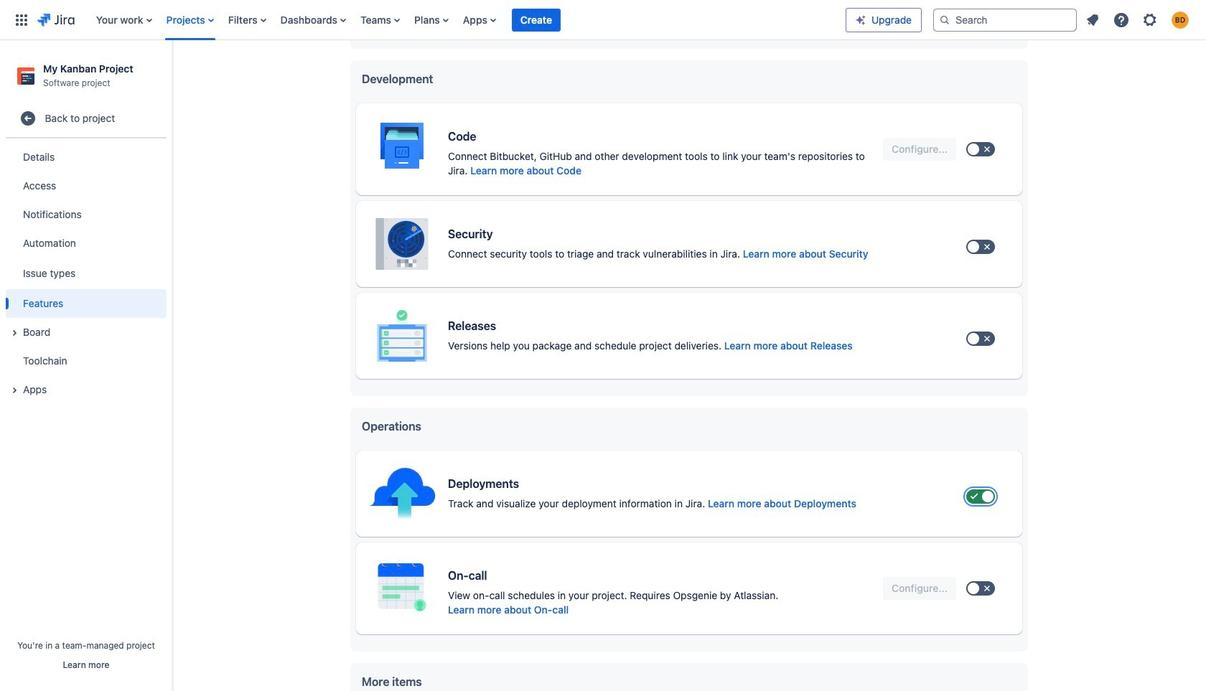 Task type: vqa. For each thing, say whether or not it's contained in the screenshot.
PLANNING image's 'group'
no



Task type: describe. For each thing, give the bounding box(es) containing it.
search image
[[940, 14, 951, 26]]

1 expand image from the top
[[6, 325, 23, 342]]

settings image
[[1142, 11, 1159, 28]]

group inside sidebar element
[[6, 139, 167, 409]]

appswitcher icon image
[[13, 11, 30, 28]]

Search field
[[934, 8, 1077, 31]]

help image
[[1113, 11, 1131, 28]]

primary element
[[9, 0, 846, 40]]

sidebar element
[[0, 40, 172, 692]]



Task type: locate. For each thing, give the bounding box(es) containing it.
list
[[89, 0, 846, 40], [1080, 7, 1198, 33]]

jira image
[[37, 11, 75, 28], [37, 11, 75, 28]]

1 horizontal spatial list
[[1080, 7, 1198, 33]]

sidebar navigation image
[[157, 57, 188, 86]]

0 vertical spatial expand image
[[6, 325, 23, 342]]

0 horizontal spatial list
[[89, 0, 846, 40]]

2 expand image from the top
[[6, 382, 23, 400]]

None search field
[[934, 8, 1077, 31]]

expand image
[[6, 325, 23, 342], [6, 382, 23, 400]]

your profile and settings image
[[1172, 11, 1190, 28]]

1 vertical spatial expand image
[[6, 382, 23, 400]]

list item
[[512, 0, 561, 40]]

banner
[[0, 0, 1207, 40]]

notifications image
[[1085, 11, 1102, 28]]

group
[[6, 139, 167, 409]]



